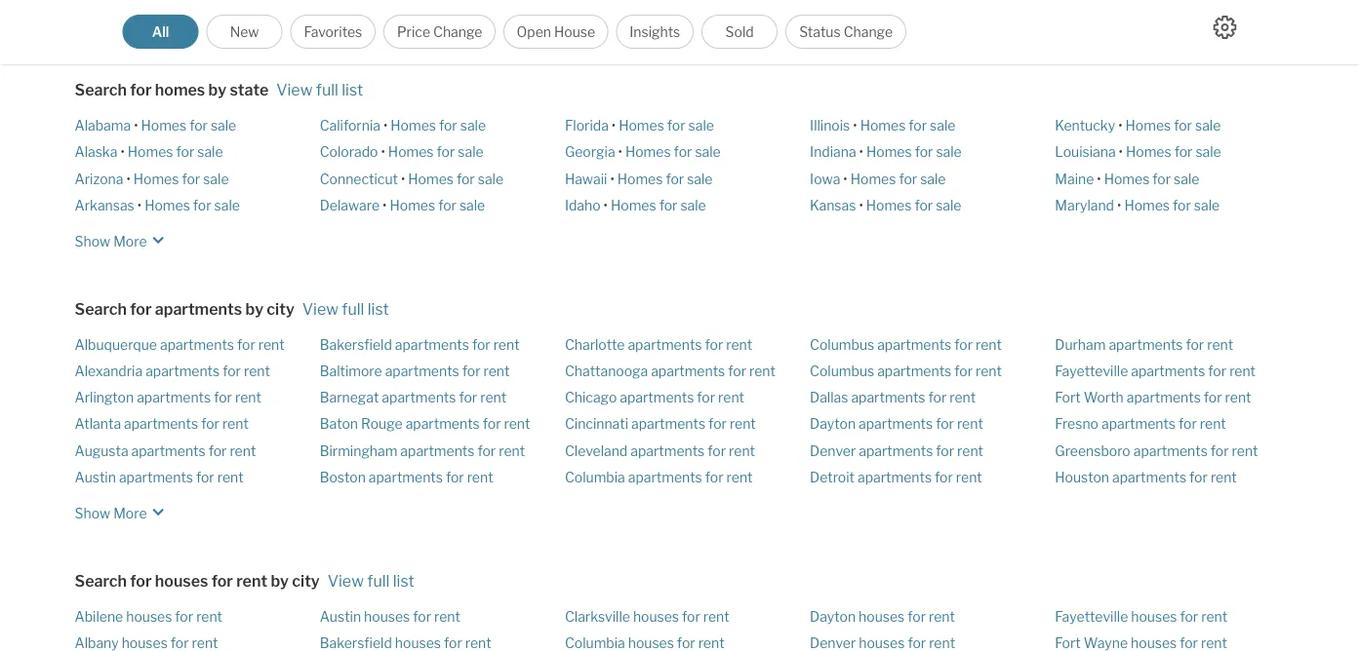 Task type: locate. For each thing, give the bounding box(es) containing it.
homes down illinois • homes for sale
[[866, 145, 912, 161]]

• for florida
[[612, 118, 616, 135]]

1 vertical spatial columbus apartments for rent
[[810, 364, 1002, 380]]

• up colorado • homes for sale
[[383, 118, 388, 135]]

show more down austin apartments for rent link
[[75, 506, 147, 522]]

sale for alabama • homes for sale
[[211, 118, 236, 135]]

clarksville houses for rent link
[[565, 609, 729, 626]]

sale down 'georgia • homes for sale'
[[687, 171, 713, 188]]

dayton for dayton houses for rent
[[810, 609, 856, 626]]

more for apartments
[[113, 506, 147, 522]]

homes down 'maine • homes for sale'
[[1124, 198, 1170, 214]]

• right indiana
[[859, 145, 863, 161]]

1 more from the top
[[113, 234, 147, 250]]

apartments up fort worth apartments for rent
[[1131, 364, 1205, 380]]

rent for austin apartments for rent link
[[217, 470, 244, 487]]

augusta apartments for rent
[[75, 443, 256, 460]]

Favorites radio
[[290, 15, 376, 49]]

apartments up dayton apartments for rent
[[851, 390, 925, 407]]

show down the augusta
[[75, 506, 110, 522]]

chattanooga apartments for rent link
[[565, 364, 776, 380]]

homes for sale link down arizona • homes for sale
[[145, 198, 240, 214]]

austin for austin houses for rent
[[320, 609, 361, 626]]

chattanooga apartments for rent
[[565, 364, 776, 380]]

apartments for augusta apartments for rent link
[[131, 443, 206, 460]]

hawaii
[[565, 171, 607, 188]]

All radio
[[123, 15, 199, 49]]

homes for kentucky
[[1125, 118, 1171, 135]]

sale up connecticut • homes for sale
[[458, 145, 484, 161]]

show more down arkansas
[[75, 234, 147, 250]]

apartments down bakersfield apartments for rent
[[385, 364, 459, 380]]

full up california at the top left of the page
[[316, 81, 338, 100]]

1 columbus from the top
[[810, 337, 874, 354]]

homes for sale link for connecticut • homes for sale
[[408, 171, 503, 188]]

chicago apartments for rent link
[[565, 390, 744, 407]]

columbus apartments for rent for second columbus apartments for rent link from the bottom
[[810, 337, 1002, 354]]

price change
[[397, 23, 482, 40]]

apartments down "denver apartments for rent"
[[858, 470, 932, 487]]

cleveland
[[565, 443, 628, 460]]

1 vertical spatial search
[[75, 300, 127, 319]]

list for search for homes by state view full list
[[342, 81, 363, 100]]

indiana
[[810, 145, 856, 161]]

1 dayton from the top
[[810, 417, 856, 433]]

atlanta
[[75, 417, 121, 433]]

apartments for houston apartments for rent link
[[1112, 470, 1186, 487]]

• up 'maine • homes for sale'
[[1119, 145, 1123, 161]]

0 vertical spatial by
[[208, 81, 226, 100]]

homes for sale link up indiana • homes for sale
[[860, 118, 956, 135]]

homes down kentucky • homes for sale
[[1126, 145, 1171, 161]]

2 change from the left
[[844, 23, 893, 40]]

apartments for alexandria apartments for rent link
[[146, 364, 220, 380]]

option group containing all
[[123, 15, 907, 49]]

dallas apartments for rent link
[[810, 390, 976, 407]]

show down arkansas
[[75, 234, 110, 250]]

homes for maryland
[[1124, 198, 1170, 214]]

• right iowa
[[843, 171, 848, 188]]

• for idaho
[[604, 198, 608, 214]]

• up louisiana • homes for sale
[[1118, 118, 1122, 135]]

rent for columbia apartments for rent link
[[726, 470, 753, 487]]

full for search for homes by state view full list
[[316, 81, 338, 100]]

dallas apartments for rent
[[810, 390, 976, 407]]

homes for sale link for iowa • homes for sale
[[850, 171, 946, 188]]

2 columbus from the top
[[810, 364, 874, 380]]

1 vertical spatial columbus
[[810, 364, 874, 380]]

apartments up alexandria apartments for rent link
[[160, 337, 234, 354]]

apartments down birmingham apartments for rent
[[369, 470, 443, 487]]

0 horizontal spatial full
[[316, 81, 338, 100]]

connecticut
[[320, 171, 398, 188]]

apartments up fayetteville apartments for rent
[[1109, 337, 1183, 354]]

• right "kansas"
[[859, 198, 863, 214]]

1 horizontal spatial austin
[[320, 609, 361, 626]]

baltimore
[[320, 364, 382, 380]]

open
[[517, 23, 551, 40]]

apartments up dallas apartments for rent
[[877, 337, 951, 354]]

apartments for detroit apartments for rent link
[[858, 470, 932, 487]]

apartments for dayton apartments for rent link
[[859, 417, 933, 433]]

sale up arkansas • homes for sale
[[203, 171, 229, 188]]

0 vertical spatial show
[[75, 15, 110, 31]]

1 horizontal spatial full
[[342, 300, 364, 319]]

0 vertical spatial city
[[267, 300, 294, 319]]

arkansas • homes for sale
[[75, 198, 240, 214]]

austin
[[75, 470, 116, 487], [320, 609, 361, 626]]

apartments for second columbus apartments for rent link from the top of the page
[[877, 364, 951, 380]]

1 vertical spatial austin
[[320, 609, 361, 626]]

0 vertical spatial austin
[[75, 470, 116, 487]]

homes up connecticut • homes for sale
[[388, 145, 434, 161]]

view
[[276, 81, 313, 100], [302, 300, 338, 319], [328, 572, 364, 591]]

0 vertical spatial full
[[316, 81, 338, 100]]

homes for sale link down alabama • homes for sale at the top
[[128, 145, 223, 161]]

sale down hawaii • homes for sale
[[680, 198, 706, 214]]

2 search from the top
[[75, 300, 127, 319]]

apartments up dallas apartments for rent link
[[877, 364, 951, 380]]

homes for sale link up connecticut • homes for sale
[[388, 145, 484, 161]]

sale down louisiana • homes for sale
[[1174, 171, 1199, 188]]

• right arizona
[[126, 171, 130, 188]]

sale for georgia • homes for sale
[[695, 145, 721, 161]]

change inside radio
[[433, 23, 482, 40]]

show more link down austin apartments for rent link
[[75, 496, 170, 525]]

1 change from the left
[[433, 23, 482, 40]]

more down arkansas
[[113, 234, 147, 250]]

clarksville
[[565, 609, 630, 626]]

1 vertical spatial dayton
[[810, 609, 856, 626]]

1 vertical spatial city
[[292, 572, 320, 591]]

search
[[75, 81, 127, 100], [75, 300, 127, 319], [75, 572, 127, 591]]

kansas
[[810, 198, 856, 214]]

homes for delaware
[[390, 198, 435, 214]]

homes down florida • homes for sale
[[625, 145, 671, 161]]

baton
[[320, 417, 358, 433]]

view right state
[[276, 81, 313, 100]]

rent for second columbus apartments for rent link from the top of the page
[[976, 364, 1002, 380]]

search up albuquerque
[[75, 300, 127, 319]]

homes
[[141, 118, 186, 135], [391, 118, 436, 135], [619, 118, 664, 135], [860, 118, 906, 135], [1125, 118, 1171, 135], [128, 145, 173, 161], [388, 145, 434, 161], [625, 145, 671, 161], [866, 145, 912, 161], [1126, 145, 1171, 161], [133, 171, 179, 188], [408, 171, 454, 188], [617, 171, 663, 188], [850, 171, 896, 188], [1104, 171, 1150, 188], [145, 198, 190, 214], [390, 198, 435, 214], [611, 198, 656, 214], [866, 198, 912, 214], [1124, 198, 1170, 214]]

• right georgia
[[618, 145, 622, 161]]

• down 'maine • homes for sale'
[[1117, 198, 1121, 214]]

• for louisiana
[[1119, 145, 1123, 161]]

0 vertical spatial fayetteville
[[1055, 364, 1128, 380]]

illinois
[[810, 118, 850, 135]]

sale up indiana • homes for sale
[[930, 118, 956, 135]]

• right illinois
[[853, 118, 857, 135]]

• for delaware
[[383, 198, 387, 214]]

sale up 'georgia • homes for sale'
[[688, 118, 714, 135]]

homes for sale link up delaware • homes for sale
[[408, 171, 503, 188]]

view for search for apartments by city
[[302, 300, 338, 319]]

show left less
[[75, 15, 110, 31]]

birmingham apartments for rent link
[[320, 443, 525, 460]]

sale for kansas • homes for sale
[[936, 198, 961, 214]]

2 vertical spatial by
[[271, 572, 289, 591]]

durham apartments for rent
[[1055, 337, 1233, 354]]

• for maine
[[1097, 171, 1101, 188]]

1 show more from the top
[[75, 234, 147, 250]]

apartments for austin apartments for rent link
[[119, 470, 193, 487]]

state
[[230, 81, 269, 100]]

change right "price"
[[433, 23, 482, 40]]

1 vertical spatial full
[[342, 300, 364, 319]]

view up bakersfield
[[302, 300, 338, 319]]

by for homes
[[208, 81, 226, 100]]

homes for sale link up louisiana • homes for sale
[[1125, 118, 1221, 135]]

1 vertical spatial show
[[75, 234, 110, 250]]

apartments for chattanooga apartments for rent link
[[651, 364, 725, 380]]

0 vertical spatial columbus
[[810, 337, 874, 354]]

austin apartments for rent
[[75, 470, 244, 487]]

2 fayetteville from the top
[[1055, 609, 1128, 626]]

Status Change radio
[[785, 15, 907, 49]]

alaska
[[75, 145, 118, 161]]

rent for birmingham apartments for rent link
[[499, 443, 525, 460]]

sale for illinois • homes for sale
[[930, 118, 956, 135]]

sale down alabama • homes for sale at the top
[[197, 145, 223, 161]]

change right "status"
[[844, 23, 893, 40]]

homes for sale link for idaho • homes for sale
[[611, 198, 706, 214]]

chattanooga
[[565, 364, 648, 380]]

view full list link for search for apartments by city view full list
[[302, 300, 389, 319]]

1 search from the top
[[75, 81, 127, 100]]

columbus apartments for rent
[[810, 337, 1002, 354], [810, 364, 1002, 380]]

apartments for birmingham apartments for rent link
[[400, 443, 475, 460]]

kentucky link
[[1055, 118, 1115, 135]]

option group
[[123, 15, 907, 49]]

baltimore apartments for rent link
[[320, 364, 510, 380]]

1 vertical spatial list
[[368, 300, 389, 319]]

apartments for the baltimore apartments for rent link at the bottom left
[[385, 364, 459, 380]]

homes for sale link for florida • homes for sale
[[619, 118, 714, 135]]

abilene
[[75, 609, 123, 626]]

• down california • homes for sale
[[381, 145, 385, 161]]

0 vertical spatial view
[[276, 81, 313, 100]]

rent for denver apartments for rent link
[[957, 443, 983, 460]]

list
[[342, 81, 363, 100], [368, 300, 389, 319], [393, 572, 414, 591]]

1 vertical spatial fayetteville
[[1055, 609, 1128, 626]]

apartments for arlington apartments for rent link
[[137, 390, 211, 407]]

• right 'maine' 'link'
[[1097, 171, 1101, 188]]

• right the hawaii "link"
[[610, 171, 614, 188]]

maryland link
[[1055, 198, 1114, 214]]

sale down florida • homes for sale
[[695, 145, 721, 161]]

show more link down arkansas
[[75, 223, 170, 253]]

• right alaska link
[[120, 145, 125, 161]]

homes down iowa • homes for sale
[[866, 198, 912, 214]]

2 show from the top
[[75, 234, 110, 250]]

show more for search for apartments by city
[[75, 506, 147, 522]]

• for arkansas
[[137, 198, 142, 214]]

2 vertical spatial list
[[393, 572, 414, 591]]

fort worth apartments for rent
[[1055, 390, 1251, 407]]

0 vertical spatial view full list link
[[276, 81, 363, 100]]

show for search for apartments by city
[[75, 506, 110, 522]]

colorado
[[320, 145, 378, 161]]

rent for "cleveland apartments for rent" link
[[729, 443, 755, 460]]

homes for sale link down 'maine • homes for sale'
[[1124, 198, 1220, 214]]

2 vertical spatial show
[[75, 506, 110, 522]]

homes for sale link down florida • homes for sale
[[625, 145, 721, 161]]

barnegat apartments for rent link
[[320, 390, 506, 407]]

2 vertical spatial view full list link
[[328, 572, 414, 591]]

sale for idaho • homes for sale
[[680, 198, 706, 214]]

0 vertical spatial columbus apartments for rent
[[810, 337, 1002, 354]]

apartments up the cincinnati apartments for rent
[[620, 390, 694, 407]]

0 vertical spatial dayton
[[810, 417, 856, 433]]

homes for maine
[[1104, 171, 1150, 188]]

•
[[134, 118, 138, 135], [383, 118, 388, 135], [612, 118, 616, 135], [853, 118, 857, 135], [1118, 118, 1122, 135], [120, 145, 125, 161], [381, 145, 385, 161], [618, 145, 622, 161], [859, 145, 863, 161], [1119, 145, 1123, 161], [126, 171, 130, 188], [401, 171, 405, 188], [610, 171, 614, 188], [843, 171, 848, 188], [1097, 171, 1101, 188], [137, 198, 142, 214], [383, 198, 387, 214], [604, 198, 608, 214], [859, 198, 863, 214], [1117, 198, 1121, 214]]

1 vertical spatial view full list link
[[302, 300, 389, 319]]

homes for sale link for maine • homes for sale
[[1104, 171, 1199, 188]]

1 vertical spatial by
[[245, 300, 263, 319]]

1 vertical spatial show more link
[[75, 496, 170, 525]]

sale down the search for homes by state view full list
[[211, 118, 236, 135]]

Open House radio
[[504, 15, 608, 49]]

homes for iowa
[[850, 171, 896, 188]]

list up bakersfield
[[368, 300, 389, 319]]

clarksville houses for rent
[[565, 609, 729, 626]]

connecticut • homes for sale
[[320, 171, 503, 188]]

1 columbus apartments for rent from the top
[[810, 337, 1002, 354]]

sale for delaware • homes for sale
[[459, 198, 485, 214]]

2 show more from the top
[[75, 506, 147, 522]]

show more
[[75, 234, 147, 250], [75, 506, 147, 522]]

homes for sale link up colorado • homes for sale
[[391, 118, 486, 135]]

bakersfield apartments for rent link
[[320, 337, 520, 354]]

sale down kentucky • homes for sale
[[1196, 145, 1221, 161]]

idaho
[[565, 198, 601, 214]]

0 vertical spatial columbus apartments for rent link
[[810, 337, 1002, 354]]

homes for kansas
[[866, 198, 912, 214]]

city
[[267, 300, 294, 319], [292, 572, 320, 591]]

view up austin houses for rent
[[328, 572, 364, 591]]

apartments down "cleveland apartments for rent" link
[[628, 470, 702, 487]]

1 vertical spatial more
[[113, 506, 147, 522]]

sale up louisiana • homes for sale
[[1195, 118, 1221, 135]]

alexandria
[[75, 364, 143, 380]]

atlanta apartments for rent
[[75, 417, 249, 433]]

apartments down atlanta apartments for rent
[[131, 443, 206, 460]]

cincinnati
[[565, 417, 628, 433]]

columbus apartments for rent link up dallas apartments for rent
[[810, 337, 1002, 354]]

by for apartments
[[245, 300, 263, 319]]

arlington apartments for rent
[[75, 390, 261, 407]]

columbus apartments for rent up dallas apartments for rent link
[[810, 364, 1002, 380]]

sale up delaware • homes for sale
[[478, 171, 503, 188]]

0 vertical spatial show more
[[75, 234, 147, 250]]

houston
[[1055, 470, 1109, 487]]

1 vertical spatial columbus apartments for rent link
[[810, 364, 1002, 380]]

delaware
[[320, 198, 380, 214]]

1 columbus apartments for rent link from the top
[[810, 337, 1002, 354]]

1 show more link from the top
[[75, 223, 170, 253]]

list up austin houses for rent
[[393, 572, 414, 591]]

1 horizontal spatial change
[[844, 23, 893, 40]]

1 horizontal spatial by
[[245, 300, 263, 319]]

3 show from the top
[[75, 506, 110, 522]]

sale down arizona • homes for sale
[[214, 198, 240, 214]]

1 fayetteville from the top
[[1055, 364, 1128, 380]]

alabama • homes for sale
[[75, 118, 236, 135]]

columbus apartments for rent link up dallas apartments for rent link
[[810, 364, 1002, 380]]

arizona
[[75, 171, 123, 188]]

homes up louisiana • homes for sale
[[1125, 118, 1171, 135]]

2 horizontal spatial by
[[271, 572, 289, 591]]

detroit
[[810, 470, 855, 487]]

illinois • homes for sale
[[810, 118, 956, 135]]

detroit apartments for rent link
[[810, 470, 982, 487]]

2 dayton from the top
[[810, 609, 856, 626]]

0 horizontal spatial list
[[342, 81, 363, 100]]

sale down 'maine • homes for sale'
[[1194, 198, 1220, 214]]

rent
[[258, 337, 285, 354], [493, 337, 520, 354], [726, 337, 752, 354], [976, 337, 1002, 354], [1207, 337, 1233, 354], [244, 364, 270, 380], [483, 364, 510, 380], [749, 364, 776, 380], [976, 364, 1002, 380], [1229, 364, 1256, 380], [235, 390, 261, 407], [480, 390, 506, 407], [718, 390, 744, 407], [950, 390, 976, 407], [1225, 390, 1251, 407], [222, 417, 249, 433], [504, 417, 530, 433], [730, 417, 756, 433], [957, 417, 983, 433], [1200, 417, 1226, 433], [230, 443, 256, 460], [499, 443, 525, 460], [729, 443, 755, 460], [957, 443, 983, 460], [1232, 443, 1258, 460], [217, 470, 244, 487], [467, 470, 493, 487], [726, 470, 753, 487], [956, 470, 982, 487], [1211, 470, 1237, 487], [236, 572, 267, 591], [196, 609, 222, 626], [434, 609, 460, 626], [703, 609, 729, 626], [929, 609, 955, 626], [1201, 609, 1227, 626]]

fayetteville
[[1055, 364, 1128, 380], [1055, 609, 1128, 626]]

durham
[[1055, 337, 1106, 354]]

0 horizontal spatial change
[[433, 23, 482, 40]]

dayton for dayton apartments for rent
[[810, 417, 856, 433]]

fayetteville houses for rent
[[1055, 609, 1227, 626]]

homes down connecticut • homes for sale
[[390, 198, 435, 214]]

apartments for fresno apartments for rent link
[[1101, 417, 1176, 433]]

1 vertical spatial show more
[[75, 506, 147, 522]]

apartments for chicago apartments for rent link
[[620, 390, 694, 407]]

idaho • homes for sale
[[565, 198, 706, 214]]

homes for sale link for kentucky • homes for sale
[[1125, 118, 1221, 135]]

apartments down fayetteville apartments for rent
[[1127, 390, 1201, 407]]

homes up maryland • homes for sale
[[1104, 171, 1150, 188]]

cincinnati apartments for rent
[[565, 417, 756, 433]]

show less
[[75, 15, 144, 31]]

iowa link
[[810, 171, 840, 188]]

apartments
[[155, 300, 242, 319], [160, 337, 234, 354], [395, 337, 469, 354], [628, 337, 702, 354], [877, 337, 951, 354], [1109, 337, 1183, 354], [146, 364, 220, 380], [385, 364, 459, 380], [651, 364, 725, 380], [877, 364, 951, 380], [1131, 364, 1205, 380], [137, 390, 211, 407], [382, 390, 456, 407], [620, 390, 694, 407], [851, 390, 925, 407], [1127, 390, 1201, 407], [124, 417, 198, 433], [406, 417, 480, 433], [631, 417, 705, 433], [859, 417, 933, 433], [1101, 417, 1176, 433], [131, 443, 206, 460], [400, 443, 475, 460], [630, 443, 705, 460], [859, 443, 933, 460], [1133, 443, 1208, 460], [119, 470, 193, 487], [369, 470, 443, 487], [628, 470, 702, 487], [858, 470, 932, 487], [1112, 470, 1186, 487]]

california
[[320, 118, 380, 135]]

fayetteville apartments for rent
[[1055, 364, 1256, 380]]

rent for detroit apartments for rent link
[[956, 470, 982, 487]]

0 vertical spatial show more link
[[75, 223, 170, 253]]

2 vertical spatial search
[[75, 572, 127, 591]]

homes for illinois
[[860, 118, 906, 135]]

0 vertical spatial search
[[75, 81, 127, 100]]

full for search for apartments by city view full list
[[342, 300, 364, 319]]

homes for sale link down kentucky • homes for sale
[[1126, 145, 1221, 161]]

search for apartments by city view full list
[[75, 300, 389, 319]]

apartments up 'houston apartments for rent'
[[1133, 443, 1208, 460]]

change for status change
[[844, 23, 893, 40]]

apartments for cincinnati apartments for rent link
[[631, 417, 705, 433]]

homes for sale link for maryland • homes for sale
[[1124, 198, 1220, 214]]

homes for sale link down hawaii • homes for sale
[[611, 198, 706, 214]]

sale down indiana • homes for sale
[[920, 171, 946, 188]]

0 horizontal spatial austin
[[75, 470, 116, 487]]

full up bakersfield
[[342, 300, 364, 319]]

view full list link
[[276, 81, 363, 100], [302, 300, 389, 319], [328, 572, 414, 591]]

all
[[152, 23, 169, 40]]

homes for sale link for louisiana • homes for sale
[[1126, 145, 1221, 161]]

homes down arizona • homes for sale
[[145, 198, 190, 214]]

homes for sale link for colorado • homes for sale
[[388, 145, 484, 161]]

columbia apartments for rent
[[565, 470, 753, 487]]

2 more from the top
[[113, 506, 147, 522]]

homes for alabama
[[141, 118, 186, 135]]

homes up alaska • homes for sale
[[141, 118, 186, 135]]

apartments down fort worth apartments for rent
[[1101, 417, 1176, 433]]

2 show more link from the top
[[75, 496, 170, 525]]

show
[[75, 15, 110, 31], [75, 234, 110, 250], [75, 506, 110, 522]]

kansas • homes for sale
[[810, 198, 961, 214]]

sale down illinois • homes for sale
[[936, 145, 962, 161]]

homes up kansas • homes for sale
[[850, 171, 896, 188]]

apartments down alexandria apartments for rent
[[137, 390, 211, 407]]

apartments up chattanooga apartments for rent at the bottom of page
[[628, 337, 702, 354]]

0 horizontal spatial by
[[208, 81, 226, 100]]

homes for sale link for illinois • homes for sale
[[860, 118, 956, 135]]

search up alabama
[[75, 81, 127, 100]]

apartments down charlotte apartments for rent
[[651, 364, 725, 380]]

change inside radio
[[844, 23, 893, 40]]

sale for california • homes for sale
[[460, 118, 486, 135]]

0 vertical spatial more
[[113, 234, 147, 250]]

1 vertical spatial view
[[302, 300, 338, 319]]

rent for durham apartments for rent 'link'
[[1207, 337, 1233, 354]]

homes for sale link for alabama • homes for sale
[[141, 118, 236, 135]]

austin houses for rent link
[[320, 609, 460, 626]]

list up california link
[[342, 81, 363, 100]]

sale for alaska • homes for sale
[[197, 145, 223, 161]]

2 vertical spatial full
[[367, 572, 390, 591]]

0 vertical spatial list
[[342, 81, 363, 100]]

• right idaho link
[[604, 198, 608, 214]]

view full list link up austin houses for rent
[[328, 572, 414, 591]]

change for price change
[[433, 23, 482, 40]]

• for illinois
[[853, 118, 857, 135]]

houses for dayton houses for rent
[[859, 609, 905, 626]]

albuquerque apartments for rent link
[[75, 337, 285, 354]]

1 horizontal spatial list
[[368, 300, 389, 319]]

fresno apartments for rent link
[[1055, 417, 1226, 433]]

homes for sale link down connecticut • homes for sale
[[390, 198, 485, 214]]

2 columbus apartments for rent from the top
[[810, 364, 1002, 380]]

• for maryland
[[1117, 198, 1121, 214]]



Task type: vqa. For each thing, say whether or not it's contained in the screenshot.
Pike's St
no



Task type: describe. For each thing, give the bounding box(es) containing it.
homes for alaska
[[128, 145, 173, 161]]

columbia
[[565, 470, 625, 487]]

kansas link
[[810, 198, 856, 214]]

apartments up albuquerque apartments for rent
[[155, 300, 242, 319]]

rent for houston apartments for rent link
[[1211, 470, 1237, 487]]

alaska • homes for sale
[[75, 145, 223, 161]]

homes for connecticut
[[408, 171, 454, 188]]

rent for boston apartments for rent link
[[467, 470, 493, 487]]

apartments for second columbus apartments for rent link from the bottom
[[877, 337, 951, 354]]

list for search for apartments by city view full list
[[368, 300, 389, 319]]

homes for georgia
[[625, 145, 671, 161]]

show more link for homes
[[75, 223, 170, 253]]

boston apartments for rent
[[320, 470, 493, 487]]

columbus for second columbus apartments for rent link from the top of the page
[[810, 364, 874, 380]]

cleveland apartments for rent
[[565, 443, 755, 460]]

Price Change radio
[[384, 15, 496, 49]]

rent for the fayetteville houses for rent link
[[1201, 609, 1227, 626]]

homes for arizona
[[133, 171, 179, 188]]

rent for abilene houses for rent link
[[196, 609, 222, 626]]

view for search for homes by state
[[276, 81, 313, 100]]

homes for arkansas
[[145, 198, 190, 214]]

rent for atlanta apartments for rent link
[[222, 417, 249, 433]]

show more for search for homes by state
[[75, 234, 147, 250]]

apartments for denver apartments for rent link
[[859, 443, 933, 460]]

kentucky • homes for sale
[[1055, 118, 1221, 135]]

charlotte
[[565, 337, 625, 354]]

sale for arizona • homes for sale
[[203, 171, 229, 188]]

sale for maine • homes for sale
[[1174, 171, 1199, 188]]

apartments for atlanta apartments for rent link
[[124, 417, 198, 433]]

albuquerque
[[75, 337, 157, 354]]

sale for kentucky • homes for sale
[[1195, 118, 1221, 135]]

fresno
[[1055, 417, 1099, 433]]

florida
[[565, 118, 609, 135]]

austin apartments for rent link
[[75, 470, 244, 487]]

homes for florida
[[619, 118, 664, 135]]

bakersfield
[[320, 337, 392, 354]]

rent for greensboro apartments for rent link
[[1232, 443, 1258, 460]]

houston apartments for rent
[[1055, 470, 1237, 487]]

• for kansas
[[859, 198, 863, 214]]

rent for cincinnati apartments for rent link
[[730, 417, 756, 433]]

columbus for second columbus apartments for rent link from the bottom
[[810, 337, 874, 354]]

sale for florida • homes for sale
[[688, 118, 714, 135]]

apartments for greensboro apartments for rent link
[[1133, 443, 1208, 460]]

rent for bakersfield apartments for rent link
[[493, 337, 520, 354]]

houses for clarksville houses for rent
[[633, 609, 679, 626]]

sale for arkansas • homes for sale
[[214, 198, 240, 214]]

search for homes by state view full list
[[75, 81, 363, 100]]

2 columbus apartments for rent link from the top
[[810, 364, 1002, 380]]

• for alaska
[[120, 145, 125, 161]]

fayetteville apartments for rent link
[[1055, 364, 1256, 380]]

baton rouge apartments for rent link
[[320, 417, 530, 433]]

rent for albuquerque apartments for rent link
[[258, 337, 285, 354]]

maine link
[[1055, 171, 1094, 188]]

columbia apartments for rent link
[[565, 470, 753, 487]]

rent for arlington apartments for rent link
[[235, 390, 261, 407]]

california • homes for sale
[[320, 118, 486, 135]]

• for iowa
[[843, 171, 848, 188]]

arizona link
[[75, 171, 123, 188]]

birmingham
[[320, 443, 397, 460]]

homes for california
[[391, 118, 436, 135]]

fayetteville for fayetteville apartments for rent
[[1055, 364, 1128, 380]]

show less link
[[75, 4, 167, 34]]

rent for fayetteville apartments for rent link
[[1229, 364, 1256, 380]]

augusta
[[75, 443, 128, 460]]

• for california
[[383, 118, 388, 135]]

iowa • homes for sale
[[810, 171, 946, 188]]

bakersfield apartments for rent
[[320, 337, 520, 354]]

louisiana link
[[1055, 145, 1116, 161]]

3 search from the top
[[75, 572, 127, 591]]

homes for sale link for georgia • homes for sale
[[625, 145, 721, 161]]

colorado • homes for sale
[[320, 145, 484, 161]]

barnegat apartments for rent
[[320, 390, 506, 407]]

homes for sale link for indiana • homes for sale
[[866, 145, 962, 161]]

New radio
[[206, 15, 283, 49]]

abilene houses for rent link
[[75, 609, 222, 626]]

apartments up birmingham apartments for rent link
[[406, 417, 480, 433]]

show for search for homes by state
[[75, 234, 110, 250]]

baton rouge apartments for rent
[[320, 417, 530, 433]]

homes
[[155, 81, 205, 100]]

fort worth apartments for rent link
[[1055, 390, 1251, 407]]

cleveland apartments for rent link
[[565, 443, 755, 460]]

florida • homes for sale
[[565, 118, 714, 135]]

• for georgia
[[618, 145, 622, 161]]

rent for alexandria apartments for rent link
[[244, 364, 270, 380]]

rent for the baltimore apartments for rent link at the bottom left
[[483, 364, 510, 380]]

atlanta apartments for rent link
[[75, 417, 249, 433]]

rent for the austin houses for rent link
[[434, 609, 460, 626]]

chicago apartments for rent
[[565, 390, 744, 407]]

apartments for "cleveland apartments for rent" link
[[630, 443, 705, 460]]

favorites
[[304, 23, 362, 40]]

dallas
[[810, 390, 848, 407]]

houses for austin houses for rent
[[364, 609, 410, 626]]

2 vertical spatial view
[[328, 572, 364, 591]]

search for search for apartments by city
[[75, 300, 127, 319]]

florida link
[[565, 118, 609, 135]]

maine • homes for sale
[[1055, 171, 1199, 188]]

denver
[[810, 443, 856, 460]]

alaska link
[[75, 145, 118, 161]]

2 horizontal spatial full
[[367, 572, 390, 591]]

arlington apartments for rent link
[[75, 390, 261, 407]]

charlotte apartments for rent
[[565, 337, 752, 354]]

open house
[[517, 23, 595, 40]]

houses for fayetteville houses for rent
[[1131, 609, 1177, 626]]

california link
[[320, 118, 380, 135]]

maine
[[1055, 171, 1094, 188]]

new
[[230, 23, 259, 40]]

greensboro apartments for rent link
[[1055, 443, 1258, 460]]

price
[[397, 23, 430, 40]]

chicago
[[565, 390, 617, 407]]

homes for colorado
[[388, 145, 434, 161]]

augusta apartments for rent link
[[75, 443, 256, 460]]

2 horizontal spatial list
[[393, 572, 414, 591]]

homes for sale link for delaware • homes for sale
[[390, 198, 485, 214]]

apartments for boston apartments for rent link
[[369, 470, 443, 487]]

cincinnati apartments for rent link
[[565, 417, 756, 433]]

birmingham apartments for rent
[[320, 443, 525, 460]]

connecticut link
[[320, 171, 398, 188]]

maryland
[[1055, 198, 1114, 214]]

georgia link
[[565, 145, 615, 161]]

rent for dayton houses for rent link at the right bottom of the page
[[929, 609, 955, 626]]

abilene houses for rent
[[75, 609, 222, 626]]

apartments for bakersfield apartments for rent link
[[395, 337, 469, 354]]

barnegat
[[320, 390, 379, 407]]

view full list link for search for homes by state view full list
[[276, 81, 363, 100]]

kentucky
[[1055, 118, 1115, 135]]

• for arizona
[[126, 171, 130, 188]]

fort
[[1055, 390, 1081, 407]]

apartments for barnegat apartments for rent "link"
[[382, 390, 456, 407]]

• for kentucky
[[1118, 118, 1122, 135]]

albuquerque apartments for rent
[[75, 337, 285, 354]]

status
[[799, 23, 841, 40]]

indiana • homes for sale
[[810, 145, 962, 161]]

rent for chattanooga apartments for rent link
[[749, 364, 776, 380]]

rent for clarksville houses for rent 'link'
[[703, 609, 729, 626]]

Sold radio
[[702, 15, 778, 49]]

alabama link
[[75, 118, 131, 135]]

homes for sale link for kansas • homes for sale
[[866, 198, 961, 214]]

search for houses for rent by city view full list
[[75, 572, 414, 591]]

• for indiana
[[859, 145, 863, 161]]

Insights radio
[[616, 15, 694, 49]]

homes for sale link for arizona • homes for sale
[[133, 171, 229, 188]]

baltimore apartments for rent
[[320, 364, 510, 380]]

sale for louisiana • homes for sale
[[1196, 145, 1221, 161]]

• for colorado
[[381, 145, 385, 161]]

rent for chicago apartments for rent link
[[718, 390, 744, 407]]

homes for indiana
[[866, 145, 912, 161]]

sold
[[725, 23, 754, 40]]

durham apartments for rent link
[[1055, 337, 1233, 354]]

• for connecticut
[[401, 171, 405, 188]]

greensboro apartments for rent
[[1055, 443, 1258, 460]]

1 show from the top
[[75, 15, 110, 31]]



